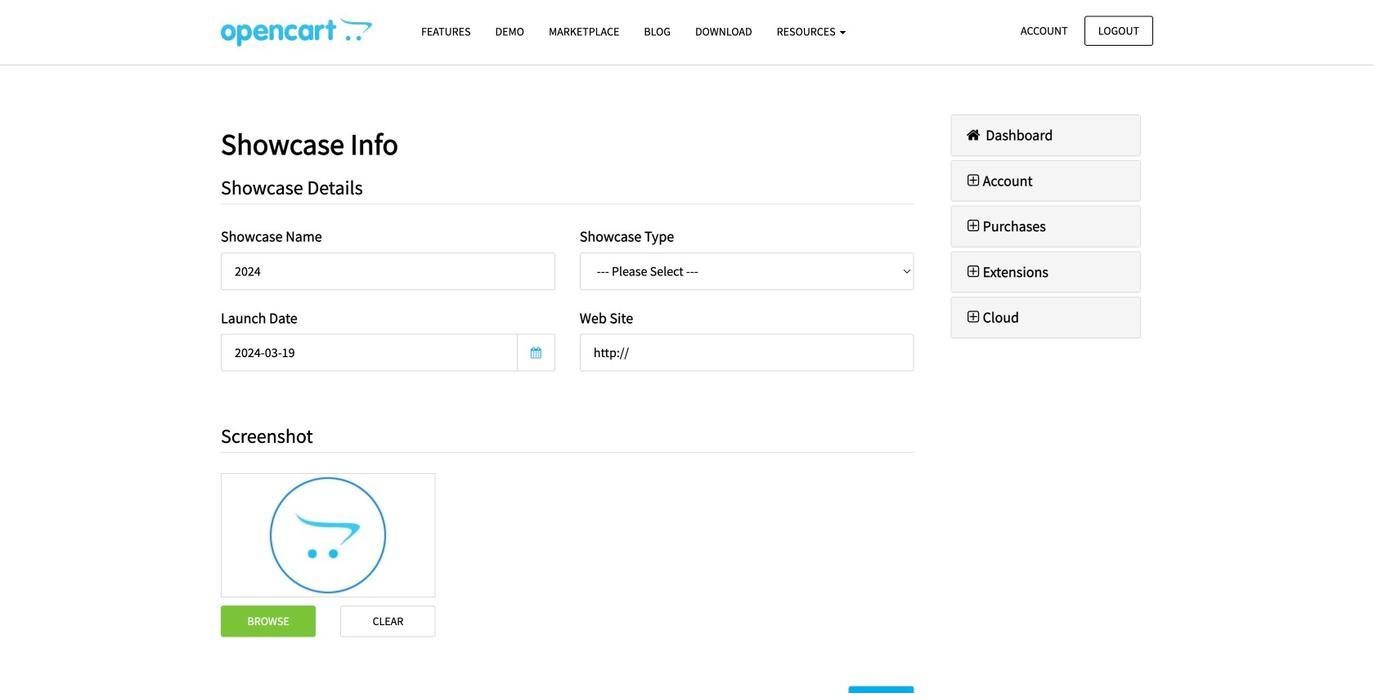 Task type: describe. For each thing, give the bounding box(es) containing it.
2 plus square o image from the top
[[964, 219, 983, 234]]

Project Web Site text field
[[580, 334, 914, 372]]

opencart - showcase image
[[221, 17, 372, 47]]

calendar image
[[531, 347, 541, 359]]

Project Name text field
[[221, 253, 555, 290]]

Launch Date text field
[[221, 334, 518, 372]]



Task type: vqa. For each thing, say whether or not it's contained in the screenshot.
WHEN at the bottom left of page
no



Task type: locate. For each thing, give the bounding box(es) containing it.
2 plus square o image from the top
[[964, 310, 983, 325]]

plus square o image
[[964, 265, 983, 279], [964, 310, 983, 325]]

home image
[[964, 128, 983, 142]]

0 vertical spatial plus square o image
[[964, 173, 983, 188]]

plus square o image
[[964, 173, 983, 188], [964, 219, 983, 234]]

1 plus square o image from the top
[[964, 173, 983, 188]]

1 vertical spatial plus square o image
[[964, 310, 983, 325]]

1 plus square o image from the top
[[964, 265, 983, 279]]

0 vertical spatial plus square o image
[[964, 265, 983, 279]]

1 vertical spatial plus square o image
[[964, 219, 983, 234]]



